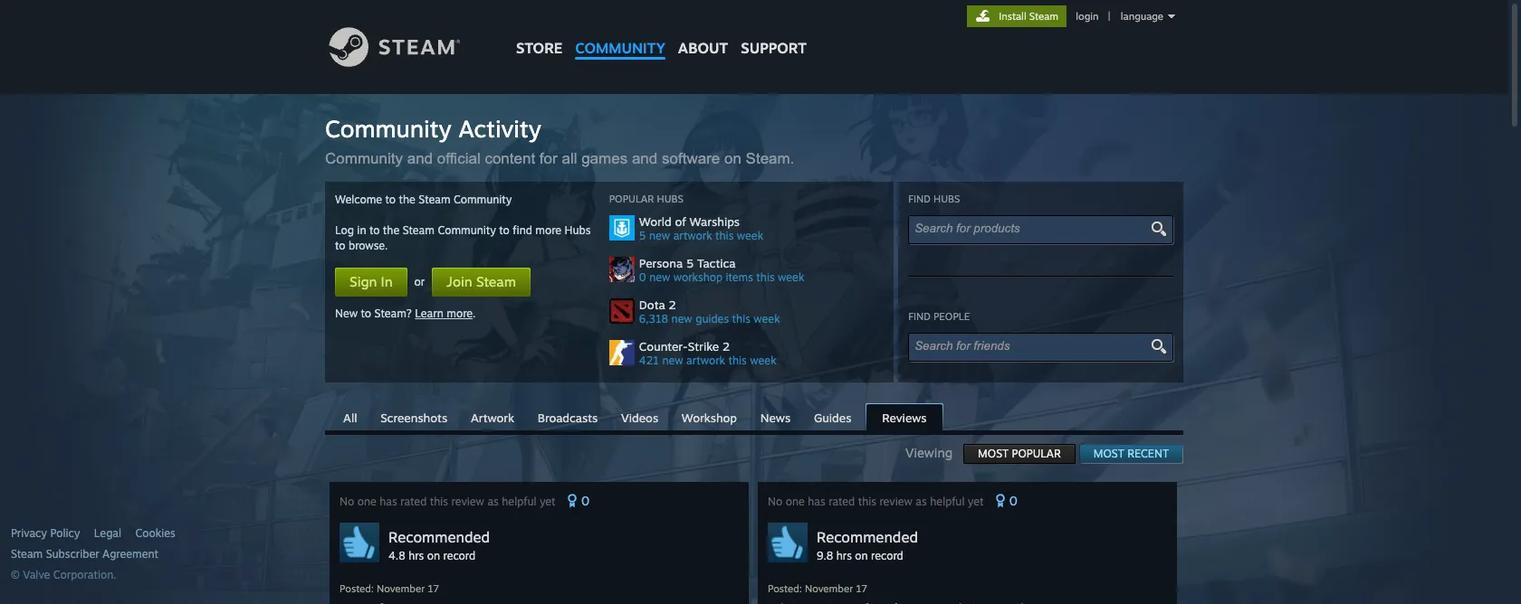 Task type: locate. For each thing, give the bounding box(es) containing it.
steam inside cookies steam subscriber agreement © valve corporation.
[[11, 548, 43, 561]]

log in to the steam community to find more hubs to browse.
[[335, 224, 591, 253]]

0 horizontal spatial hubs
[[565, 224, 591, 237]]

1 17 from the left
[[428, 583, 439, 596]]

as up recommended 4.8 hrs on record at the left of the page
[[487, 495, 499, 509]]

this inside "persona 5 tactica 0 new workshop items this week"
[[756, 271, 775, 284]]

0 vertical spatial more
[[535, 224, 562, 237]]

recommended up 4.8
[[388, 529, 490, 547]]

0 horizontal spatial one
[[357, 495, 377, 509]]

most right viewing
[[978, 447, 1009, 461]]

0 horizontal spatial record
[[443, 550, 475, 563]]

1 horizontal spatial 0
[[639, 271, 646, 284]]

new right "421"
[[662, 354, 683, 368]]

2 right strike
[[722, 340, 730, 354]]

17 down recommended 4.8 hrs on record at the left of the page
[[428, 583, 439, 596]]

hrs
[[408, 550, 424, 563], [836, 550, 852, 563]]

2 find from the top
[[908, 311, 931, 323]]

1 record from the left
[[443, 550, 475, 563]]

1 horizontal spatial as
[[916, 495, 927, 509]]

find
[[908, 193, 931, 206], [908, 311, 931, 323]]

2 horizontal spatial on
[[855, 550, 868, 563]]

steam down privacy
[[11, 548, 43, 561]]

helpful down "artwork" on the bottom
[[502, 495, 536, 509]]

None image field
[[1148, 221, 1169, 237], [1148, 339, 1169, 355], [1148, 221, 1169, 237], [1148, 339, 1169, 355]]

yet for recommended 4.8 hrs on record
[[540, 495, 556, 509]]

1 vertical spatial the
[[383, 224, 399, 237]]

rated
[[400, 495, 427, 509], [829, 495, 855, 509]]

steam right join
[[476, 273, 516, 291]]

2 has from the left
[[808, 495, 825, 509]]

0 horizontal spatial and
[[407, 150, 433, 168]]

broadcasts link
[[529, 405, 607, 430]]

of
[[675, 215, 686, 229]]

november down 4.8
[[377, 583, 425, 596]]

1 yet from the left
[[540, 495, 556, 509]]

this right strike
[[728, 354, 747, 368]]

2 rated from the left
[[829, 495, 855, 509]]

0 inside "persona 5 tactica 0 new workshop items this week"
[[639, 271, 646, 284]]

one for recommended 9.8 hrs on record
[[786, 495, 805, 509]]

to
[[385, 193, 396, 206], [369, 224, 380, 237], [499, 224, 510, 237], [335, 239, 345, 253], [361, 307, 371, 321]]

review up recommended 9.8 hrs on record
[[880, 495, 913, 509]]

hrs right 4.8
[[408, 550, 424, 563]]

0 horizontal spatial posted:
[[340, 583, 374, 596]]

0 horizontal spatial rated
[[400, 495, 427, 509]]

posted: november 17 down 9.8 on the right of the page
[[768, 583, 867, 596]]

0 horizontal spatial november
[[377, 583, 425, 596]]

recommended up 9.8 on the right of the page
[[817, 529, 918, 547]]

1 horizontal spatial and
[[632, 150, 658, 168]]

community up join
[[438, 224, 496, 237]]

1 horizontal spatial recommended
[[817, 529, 918, 547]]

1 horizontal spatial november
[[805, 583, 853, 596]]

most recent
[[1094, 447, 1169, 461]]

rated for recommended 9.8 hrs on record
[[829, 495, 855, 509]]

corporation.
[[53, 569, 116, 582]]

artwork down guides at the left bottom
[[686, 354, 725, 368]]

recommended for recommended 4.8 hrs on record
[[388, 529, 490, 547]]

new
[[649, 229, 670, 243], [649, 271, 670, 284], [671, 312, 692, 326], [662, 354, 683, 368]]

2 no one has rated this review as helpful yet from the left
[[768, 495, 987, 509]]

all link
[[334, 405, 366, 430]]

posted: for recommended 4.8 hrs on record
[[340, 583, 374, 596]]

1 vertical spatial artwork
[[686, 354, 725, 368]]

2 posted: november 17 from the left
[[768, 583, 867, 596]]

0 horizontal spatial no one has rated this review as helpful yet
[[340, 495, 559, 509]]

and
[[407, 150, 433, 168], [632, 150, 658, 168]]

most
[[978, 447, 1009, 461], [1094, 447, 1124, 461]]

1 has from the left
[[380, 495, 397, 509]]

workshop
[[673, 271, 723, 284]]

artwork
[[673, 229, 712, 243], [686, 354, 725, 368]]

has up 4.8
[[380, 495, 397, 509]]

popular
[[609, 193, 654, 206], [1012, 447, 1061, 461]]

2 right dota
[[669, 298, 676, 312]]

new inside counter-strike 2 421 new artwork this week
[[662, 354, 683, 368]]

install
[[999, 10, 1026, 23]]

on right 4.8
[[427, 550, 440, 563]]

0 horizontal spatial posted: november 17
[[340, 583, 439, 596]]

community up welcome
[[325, 150, 403, 168]]

this right items
[[756, 271, 775, 284]]

as down viewing
[[916, 495, 927, 509]]

no
[[340, 495, 354, 509], [768, 495, 782, 509]]

1 horizontal spatial 17
[[856, 583, 867, 596]]

2 posted: from the left
[[768, 583, 802, 596]]

hrs inside recommended 4.8 hrs on record
[[408, 550, 424, 563]]

0 horizontal spatial most
[[978, 447, 1009, 461]]

one down all link
[[357, 495, 377, 509]]

valve
[[23, 569, 50, 582]]

review
[[451, 495, 484, 509], [880, 495, 913, 509]]

1 horizontal spatial 5
[[686, 256, 694, 271]]

more right learn
[[447, 307, 473, 321]]

the
[[399, 193, 415, 206], [383, 224, 399, 237]]

1 vertical spatial popular
[[1012, 447, 1061, 461]]

1 rated from the left
[[400, 495, 427, 509]]

1 horizontal spatial posted: november 17
[[768, 583, 867, 596]]

legal link
[[94, 527, 121, 541]]

week
[[737, 229, 763, 243], [778, 271, 804, 284], [754, 312, 780, 326], [750, 354, 776, 368]]

and left official
[[407, 150, 433, 168]]

.
[[473, 307, 476, 321]]

privacy
[[11, 527, 47, 541]]

find hubs
[[908, 193, 960, 206]]

hubs right 'find'
[[565, 224, 591, 237]]

most for most popular
[[978, 447, 1009, 461]]

0 horizontal spatial hrs
[[408, 550, 424, 563]]

community inside log in to the steam community to find more hubs to browse.
[[438, 224, 496, 237]]

2 november from the left
[[805, 583, 853, 596]]

5 left tactica at the left top
[[686, 256, 694, 271]]

2 as from the left
[[916, 495, 927, 509]]

1 horizontal spatial more
[[535, 224, 562, 237]]

1 most from the left
[[978, 447, 1009, 461]]

one down the news
[[786, 495, 805, 509]]

2 inside 'dota 2 6,318 new guides this week'
[[669, 298, 676, 312]]

17 down recommended 9.8 hrs on record
[[856, 583, 867, 596]]

new up dota
[[649, 271, 670, 284]]

artwork for of
[[673, 229, 712, 243]]

review for recommended 4.8 hrs on record
[[451, 495, 484, 509]]

None text field
[[915, 222, 1152, 235], [915, 340, 1152, 353], [915, 222, 1152, 235], [915, 340, 1152, 353]]

new for counter-
[[662, 354, 683, 368]]

0 horizontal spatial 0
[[581, 493, 589, 509]]

all
[[562, 150, 577, 168]]

week down dota 2 link
[[750, 354, 776, 368]]

the right welcome
[[399, 193, 415, 206]]

policy
[[50, 527, 80, 541]]

the inside log in to the steam community to find more hubs to browse.
[[383, 224, 399, 237]]

most recent link
[[1079, 445, 1183, 464]]

1 no from the left
[[340, 495, 354, 509]]

17 for recommended 4.8 hrs on record
[[428, 583, 439, 596]]

1 no one has rated this review as helpful yet from the left
[[340, 495, 559, 509]]

1 horizontal spatial on
[[724, 150, 741, 168]]

browse.
[[349, 239, 388, 253]]

1 horizontal spatial hrs
[[836, 550, 852, 563]]

17 for recommended 9.8 hrs on record
[[856, 583, 867, 596]]

videos
[[621, 411, 658, 426]]

1 as from the left
[[487, 495, 499, 509]]

1 posted: november 17 from the left
[[340, 583, 439, 596]]

find for find people
[[908, 311, 931, 323]]

0 vertical spatial artwork
[[673, 229, 712, 243]]

items
[[726, 271, 753, 284]]

hrs for recommended 4.8 hrs on record
[[408, 550, 424, 563]]

world of warships link
[[639, 215, 883, 229]]

content
[[485, 150, 535, 168]]

0 horizontal spatial helpful
[[502, 495, 536, 509]]

2 one from the left
[[786, 495, 805, 509]]

all
[[343, 411, 357, 426]]

artwork up tactica at the left top
[[673, 229, 712, 243]]

0 horizontal spatial more
[[447, 307, 473, 321]]

2 hrs from the left
[[836, 550, 852, 563]]

news
[[760, 411, 791, 426]]

world
[[639, 215, 672, 229]]

2
[[669, 298, 676, 312], [722, 340, 730, 354]]

has
[[380, 495, 397, 509], [808, 495, 825, 509]]

week inside "persona 5 tactica 0 new workshop items this week"
[[778, 271, 804, 284]]

on inside community activity community and official content for all games and software on steam.
[[724, 150, 741, 168]]

cookies
[[135, 527, 175, 541]]

no one has rated this review as helpful yet up recommended 9.8 hrs on record
[[768, 495, 987, 509]]

has up 9.8 on the right of the page
[[808, 495, 825, 509]]

yet down the broadcasts
[[540, 495, 556, 509]]

artwork
[[471, 411, 514, 426]]

counter-strike 2 link
[[639, 340, 883, 354]]

steam right install
[[1029, 10, 1059, 23]]

most left recent in the right bottom of the page
[[1094, 447, 1124, 461]]

0 horizontal spatial popular
[[609, 193, 654, 206]]

this right guides at the left bottom
[[732, 312, 750, 326]]

week inside world of warships 5 new artwork this week
[[737, 229, 763, 243]]

new left the of
[[649, 229, 670, 243]]

yet down the "most popular" link
[[968, 495, 984, 509]]

0 vertical spatial 5
[[639, 229, 646, 243]]

this inside counter-strike 2 421 new artwork this week
[[728, 354, 747, 368]]

login | language
[[1076, 10, 1163, 23]]

1 horizontal spatial most
[[1094, 447, 1124, 461]]

5 inside world of warships 5 new artwork this week
[[639, 229, 646, 243]]

0 vertical spatial find
[[908, 193, 931, 206]]

1 one from the left
[[357, 495, 377, 509]]

new inside "persona 5 tactica 0 new workshop items this week"
[[649, 271, 670, 284]]

2 no from the left
[[768, 495, 782, 509]]

this up recommended 4.8 hrs on record at the left of the page
[[430, 495, 448, 509]]

0 horizontal spatial review
[[451, 495, 484, 509]]

1 horizontal spatial has
[[808, 495, 825, 509]]

new inside world of warships 5 new artwork this week
[[649, 229, 670, 243]]

0 down the broadcasts
[[581, 493, 589, 509]]

most inside most recent link
[[1094, 447, 1124, 461]]

week inside counter-strike 2 421 new artwork this week
[[750, 354, 776, 368]]

2 review from the left
[[880, 495, 913, 509]]

2 helpful from the left
[[930, 495, 965, 509]]

1 horizontal spatial helpful
[[930, 495, 965, 509]]

rated up recommended 9.8 hrs on record
[[829, 495, 855, 509]]

steam.
[[746, 150, 794, 168]]

1 vertical spatial 2
[[722, 340, 730, 354]]

0 vertical spatial popular
[[609, 193, 654, 206]]

hrs inside recommended 9.8 hrs on record
[[836, 550, 852, 563]]

new right 6,318
[[671, 312, 692, 326]]

find left 'hubs'
[[908, 193, 931, 206]]

record
[[443, 550, 475, 563], [871, 550, 903, 563]]

5 up persona
[[639, 229, 646, 243]]

guides link
[[805, 405, 860, 430]]

1 posted: from the left
[[340, 583, 374, 596]]

most inside the "most popular" link
[[978, 447, 1009, 461]]

0 horizontal spatial has
[[380, 495, 397, 509]]

find left people
[[908, 311, 931, 323]]

0 vertical spatial 2
[[669, 298, 676, 312]]

helpful for recommended 4.8 hrs on record
[[502, 495, 536, 509]]

1 horizontal spatial yet
[[968, 495, 984, 509]]

1 horizontal spatial no one has rated this review as helpful yet
[[768, 495, 987, 509]]

review up recommended 4.8 hrs on record at the left of the page
[[451, 495, 484, 509]]

week up dota 2 link
[[778, 271, 804, 284]]

record right 9.8 on the right of the page
[[871, 550, 903, 563]]

on left steam.
[[724, 150, 741, 168]]

community up log in to the steam community to find more hubs to browse. on the left of page
[[454, 193, 512, 206]]

1 hrs from the left
[[408, 550, 424, 563]]

rated up recommended 4.8 hrs on record at the left of the page
[[400, 495, 427, 509]]

2 yet from the left
[[968, 495, 984, 509]]

17
[[428, 583, 439, 596], [856, 583, 867, 596]]

0 vertical spatial hubs
[[657, 193, 683, 206]]

1 horizontal spatial one
[[786, 495, 805, 509]]

steam down welcome to the steam community
[[403, 224, 435, 237]]

hubs up the of
[[657, 193, 683, 206]]

posted:
[[340, 583, 374, 596], [768, 583, 802, 596]]

record inside recommended 4.8 hrs on record
[[443, 550, 475, 563]]

yet
[[540, 495, 556, 509], [968, 495, 984, 509]]

no down the news
[[768, 495, 782, 509]]

november down 9.8 on the right of the page
[[805, 583, 853, 596]]

0 down the "most popular" link
[[1009, 493, 1018, 509]]

record for recommended 4.8 hrs on record
[[443, 550, 475, 563]]

week up counter-strike 2 link
[[754, 312, 780, 326]]

©
[[11, 569, 20, 582]]

this inside 'dota 2 6,318 new guides this week'
[[732, 312, 750, 326]]

steam
[[1029, 10, 1059, 23], [419, 193, 450, 206], [403, 224, 435, 237], [476, 273, 516, 291], [11, 548, 43, 561]]

has for recommended 4.8 hrs on record
[[380, 495, 397, 509]]

0 horizontal spatial 5
[[639, 229, 646, 243]]

week up persona 5 tactica link
[[737, 229, 763, 243]]

new to steam? learn more .
[[335, 307, 476, 321]]

1 and from the left
[[407, 150, 433, 168]]

legal
[[94, 527, 121, 541]]

421
[[639, 354, 659, 368]]

1 november from the left
[[377, 583, 425, 596]]

hrs right 9.8 on the right of the page
[[836, 550, 852, 563]]

counter-strike 2 421 new artwork this week
[[639, 340, 776, 368]]

1 horizontal spatial record
[[871, 550, 903, 563]]

on right 9.8 on the right of the page
[[855, 550, 868, 563]]

1 horizontal spatial rated
[[829, 495, 855, 509]]

no one has rated this review as helpful yet
[[340, 495, 559, 509], [768, 495, 987, 509]]

artwork inside world of warships 5 new artwork this week
[[673, 229, 712, 243]]

1 review from the left
[[451, 495, 484, 509]]

1 horizontal spatial popular
[[1012, 447, 1061, 461]]

2 horizontal spatial 0
[[1009, 493, 1018, 509]]

on inside recommended 4.8 hrs on record
[[427, 550, 440, 563]]

0 horizontal spatial yet
[[540, 495, 556, 509]]

0 horizontal spatial 17
[[428, 583, 439, 596]]

0 horizontal spatial as
[[487, 495, 499, 509]]

store link
[[510, 0, 569, 66]]

|
[[1108, 10, 1110, 23]]

no one has rated this review as helpful yet up recommended 4.8 hrs on record at the left of the page
[[340, 495, 559, 509]]

new for persona
[[649, 271, 670, 284]]

hubs
[[657, 193, 683, 206], [565, 224, 591, 237]]

1 vertical spatial hubs
[[565, 224, 591, 237]]

1 recommended from the left
[[388, 529, 490, 547]]

2 17 from the left
[[856, 583, 867, 596]]

1 helpful from the left
[[502, 495, 536, 509]]

record right 4.8
[[443, 550, 475, 563]]

1 horizontal spatial 2
[[722, 340, 730, 354]]

more right 'find'
[[535, 224, 562, 237]]

and right games
[[632, 150, 658, 168]]

0 horizontal spatial 2
[[669, 298, 676, 312]]

november
[[377, 583, 425, 596], [805, 583, 853, 596]]

0 horizontal spatial recommended
[[388, 529, 490, 547]]

on for recommended 9.8 hrs on record
[[855, 550, 868, 563]]

2 record from the left
[[871, 550, 903, 563]]

1 horizontal spatial review
[[880, 495, 913, 509]]

artwork inside counter-strike 2 421 new artwork this week
[[686, 354, 725, 368]]

cookies steam subscriber agreement © valve corporation.
[[11, 527, 175, 582]]

record inside recommended 9.8 hrs on record
[[871, 550, 903, 563]]

this up tactica at the left top
[[715, 229, 734, 243]]

install steam link
[[967, 5, 1067, 27]]

2 recommended from the left
[[817, 529, 918, 547]]

more
[[535, 224, 562, 237], [447, 307, 473, 321]]

0 up dota
[[639, 271, 646, 284]]

no down the all
[[340, 495, 354, 509]]

to down log
[[335, 239, 345, 253]]

0 horizontal spatial no
[[340, 495, 354, 509]]

1 vertical spatial 5
[[686, 256, 694, 271]]

1 find from the top
[[908, 193, 931, 206]]

screenshots
[[380, 411, 447, 426]]

helpful down viewing
[[930, 495, 965, 509]]

posted: november 17 down 4.8
[[340, 583, 439, 596]]

this up recommended 9.8 hrs on record
[[858, 495, 876, 509]]

1 horizontal spatial posted:
[[768, 583, 802, 596]]

artwork link
[[462, 405, 523, 430]]

viewing
[[905, 445, 963, 461]]

join steam
[[447, 273, 516, 291]]

1 vertical spatial find
[[908, 311, 931, 323]]

1 horizontal spatial no
[[768, 495, 782, 509]]

the up browse.
[[383, 224, 399, 237]]

0 horizontal spatial on
[[427, 550, 440, 563]]

2 most from the left
[[1094, 447, 1124, 461]]

on inside recommended 9.8 hrs on record
[[855, 550, 868, 563]]



Task type: vqa. For each thing, say whether or not it's contained in the screenshot.
the general to the right
no



Task type: describe. For each thing, give the bounding box(es) containing it.
find people
[[908, 311, 970, 323]]

review for recommended 9.8 hrs on record
[[880, 495, 913, 509]]

join
[[447, 273, 472, 291]]

as for recommended 4.8 hrs on record
[[487, 495, 499, 509]]

software
[[662, 150, 720, 168]]

welcome to the steam community
[[335, 193, 512, 206]]

subscriber
[[46, 548, 99, 561]]

news link
[[751, 405, 800, 430]]

posted: november 17 for recommended 9.8 hrs on record
[[768, 583, 867, 596]]

hubs
[[934, 193, 960, 206]]

find
[[513, 224, 532, 237]]

as for recommended 9.8 hrs on record
[[916, 495, 927, 509]]

login
[[1076, 10, 1099, 23]]

sign in link
[[335, 268, 407, 297]]

hrs for recommended 9.8 hrs on record
[[836, 550, 852, 563]]

community up official
[[325, 114, 451, 143]]

privacy policy
[[11, 527, 80, 541]]

support link
[[735, 0, 813, 62]]

persona 5 tactica 0 new workshop items this week
[[639, 256, 804, 284]]

learn
[[415, 307, 443, 321]]

warships
[[690, 215, 740, 229]]

to right new
[[361, 307, 371, 321]]

2 inside counter-strike 2 421 new artwork this week
[[722, 340, 730, 354]]

guides
[[696, 312, 729, 326]]

steam subscriber agreement link
[[11, 548, 321, 562]]

find for find hubs
[[908, 193, 931, 206]]

new
[[335, 307, 358, 321]]

persona 5 tactica link
[[639, 256, 883, 271]]

join steam link
[[432, 268, 531, 297]]

install steam
[[999, 10, 1059, 23]]

this inside world of warships 5 new artwork this week
[[715, 229, 734, 243]]

record for recommended 9.8 hrs on record
[[871, 550, 903, 563]]

support
[[741, 39, 807, 57]]

workshop link
[[673, 405, 746, 430]]

sign in
[[349, 273, 393, 291]]

community
[[575, 39, 665, 57]]

people
[[934, 311, 970, 323]]

steam?
[[374, 307, 412, 321]]

dota
[[639, 298, 665, 312]]

most for most recent
[[1094, 447, 1124, 461]]

cookies link
[[135, 527, 175, 541]]

steam for install steam
[[1029, 10, 1059, 23]]

reviews
[[882, 411, 927, 426]]

store
[[516, 39, 562, 57]]

dota 2 6,318 new guides this week
[[639, 298, 780, 326]]

steam down official
[[419, 193, 450, 206]]

has for recommended 9.8 hrs on record
[[808, 495, 825, 509]]

sign
[[349, 273, 377, 291]]

workshop
[[682, 411, 737, 426]]

to left 'find'
[[499, 224, 510, 237]]

no one has rated this review as helpful yet for recommended 4.8 hrs on record
[[340, 495, 559, 509]]

rated for recommended 4.8 hrs on record
[[400, 495, 427, 509]]

reviews link
[[866, 404, 943, 433]]

in
[[357, 224, 366, 237]]

november for recommended 9.8 hrs on record
[[805, 583, 853, 596]]

or
[[414, 275, 425, 289]]

no for recommended 9.8 hrs on record
[[768, 495, 782, 509]]

games
[[581, 150, 628, 168]]

week inside 'dota 2 6,318 new guides this week'
[[754, 312, 780, 326]]

community link
[[569, 0, 672, 66]]

world of warships 5 new artwork this week
[[639, 215, 763, 243]]

5 inside "persona 5 tactica 0 new workshop items this week"
[[686, 256, 694, 271]]

no for recommended 4.8 hrs on record
[[340, 495, 354, 509]]

4.8
[[388, 550, 405, 563]]

about
[[678, 39, 728, 57]]

popular hubs
[[609, 193, 683, 206]]

1 vertical spatial more
[[447, 307, 473, 321]]

community activity community and official content for all games and software on steam.
[[325, 114, 803, 168]]

0 for recommended 9.8 hrs on record
[[1009, 493, 1018, 509]]

1 horizontal spatial hubs
[[657, 193, 683, 206]]

to right welcome
[[385, 193, 396, 206]]

posted: november 17 for recommended 4.8 hrs on record
[[340, 583, 439, 596]]

artwork for strike
[[686, 354, 725, 368]]

steam for join steam
[[476, 273, 516, 291]]

more inside log in to the steam community to find more hubs to browse.
[[535, 224, 562, 237]]

9.8
[[817, 550, 833, 563]]

0 for recommended 4.8 hrs on record
[[581, 493, 589, 509]]

official
[[437, 150, 480, 168]]

persona
[[639, 256, 683, 271]]

learn more link
[[415, 307, 473, 321]]

screenshots link
[[371, 405, 456, 430]]

one for recommended 4.8 hrs on record
[[357, 495, 377, 509]]

recommended 4.8 hrs on record
[[388, 529, 490, 563]]

new inside 'dota 2 6,318 new guides this week'
[[671, 312, 692, 326]]

dota 2 link
[[639, 298, 883, 312]]

november for recommended 4.8 hrs on record
[[377, 583, 425, 596]]

broadcasts
[[538, 411, 598, 426]]

guides
[[814, 411, 851, 426]]

recommended for recommended 9.8 hrs on record
[[817, 529, 918, 547]]

recent
[[1127, 447, 1169, 461]]

to right in
[[369, 224, 380, 237]]

no one has rated this review as helpful yet for recommended 9.8 hrs on record
[[768, 495, 987, 509]]

hubs inside log in to the steam community to find more hubs to browse.
[[565, 224, 591, 237]]

new for world
[[649, 229, 670, 243]]

6,318
[[639, 312, 668, 326]]

helpful for recommended 9.8 hrs on record
[[930, 495, 965, 509]]

language
[[1121, 10, 1163, 23]]

steam inside log in to the steam community to find more hubs to browse.
[[403, 224, 435, 237]]

steam for cookies steam subscriber agreement © valve corporation.
[[11, 548, 43, 561]]

videos link
[[612, 405, 667, 430]]

2 and from the left
[[632, 150, 658, 168]]

welcome
[[335, 193, 382, 206]]

yet for recommended 9.8 hrs on record
[[968, 495, 984, 509]]

posted: for recommended 9.8 hrs on record
[[768, 583, 802, 596]]

in
[[381, 273, 393, 291]]

activity
[[458, 114, 541, 143]]

tactica
[[697, 256, 736, 271]]

strike
[[688, 340, 719, 354]]

on for recommended 4.8 hrs on record
[[427, 550, 440, 563]]

privacy policy link
[[11, 527, 80, 541]]

for
[[539, 150, 557, 168]]

0 vertical spatial the
[[399, 193, 415, 206]]

log
[[335, 224, 354, 237]]

most popular
[[978, 447, 1061, 461]]

recommended 9.8 hrs on record
[[817, 529, 918, 563]]

counter-
[[639, 340, 688, 354]]

about link
[[672, 0, 735, 62]]



